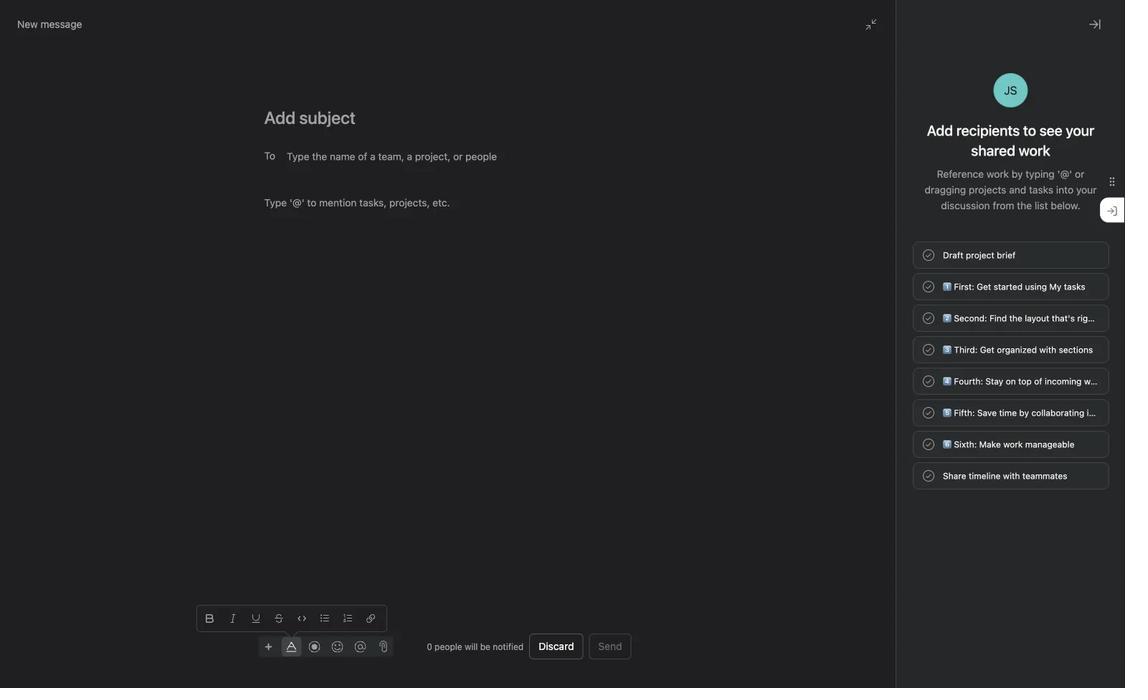 Task type: vqa. For each thing, say whether or not it's contained in the screenshot.
Discard button
yes



Task type: describe. For each thing, give the bounding box(es) containing it.
people
[[435, 642, 463, 652]]

insert an object image
[[264, 643, 273, 652]]

bold image
[[206, 615, 215, 624]]

6️⃣
[[944, 440, 952, 450]]

in
[[1088, 408, 1095, 418]]

draft
[[944, 250, 964, 260]]

new
[[17, 18, 38, 30]]

collaborating
[[1032, 408, 1085, 418]]

Add subject text field
[[247, 106, 649, 129]]

numbered list image
[[344, 615, 352, 624]]

sixth:
[[955, 440, 978, 450]]

asana
[[1097, 408, 1122, 418]]

4️⃣
[[944, 377, 952, 387]]

emoji image
[[332, 642, 343, 653]]

my
[[1050, 282, 1062, 292]]

2️⃣
[[944, 314, 952, 324]]

manageable
[[1026, 440, 1075, 450]]

strikethrough image
[[275, 615, 283, 624]]

that's
[[1053, 314, 1076, 324]]

discard button
[[530, 634, 584, 660]]

2 vertical spatial work
[[1004, 440, 1024, 450]]

find
[[990, 314, 1008, 324]]

3️⃣
[[944, 345, 952, 355]]

get for started
[[978, 282, 992, 292]]

or
[[1076, 168, 1085, 180]]

reference
[[938, 168, 985, 180]]

for
[[1099, 314, 1111, 324]]

'@'
[[1058, 168, 1073, 180]]

1
[[922, 103, 926, 113]]

into
[[1057, 184, 1074, 196]]

get for organized
[[981, 345, 995, 355]]

shared work
[[972, 142, 1051, 159]]

discussion
[[942, 200, 991, 212]]

filter: 1
[[896, 103, 926, 113]]

work inside reference work by typing '@' or dragging projects and tasks into your discussion from the list below.
[[987, 168, 1010, 180]]

6️⃣ sixth: make work manageable
[[944, 440, 1075, 450]]

to
[[1024, 122, 1037, 139]]

below.
[[1052, 200, 1081, 212]]

teammates
[[1023, 471, 1068, 482]]

brief
[[998, 250, 1016, 260]]

sections
[[1060, 345, 1094, 355]]

layout
[[1026, 314, 1050, 324]]

on
[[1007, 377, 1017, 387]]

dragging
[[925, 184, 967, 196]]

fourth:
[[955, 377, 984, 387]]

see
[[1040, 122, 1063, 139]]

minimize image
[[866, 19, 878, 30]]



Task type: locate. For each thing, give the bounding box(es) containing it.
share
[[944, 471, 967, 482]]

0 vertical spatial toolbar
[[200, 609, 384, 629]]

1 vertical spatial get
[[981, 345, 995, 355]]

the
[[1018, 200, 1033, 212], [1010, 314, 1023, 324]]

0 vertical spatial by
[[1012, 168, 1024, 180]]

started
[[994, 282, 1023, 292]]

4️⃣ fourth: stay on top of incoming work
[[944, 377, 1104, 387]]

0 vertical spatial with
[[1040, 345, 1057, 355]]

toolbar
[[200, 609, 384, 629], [259, 637, 374, 658]]

add recipients to see your shared work
[[928, 122, 1095, 159]]

0 horizontal spatial with
[[1004, 471, 1021, 482]]

list
[[1035, 200, 1049, 212]]

typing
[[1026, 168, 1055, 180]]

using
[[1026, 282, 1048, 292]]

second:
[[955, 314, 988, 324]]

to
[[264, 150, 276, 162]]

will
[[465, 642, 478, 652]]

1 horizontal spatial with
[[1040, 345, 1057, 355]]

right
[[1078, 314, 1097, 324]]

timeline
[[969, 471, 1001, 482]]

record a video image
[[309, 642, 320, 653]]

js
[[1005, 84, 1018, 97]]

with left sections
[[1040, 345, 1057, 355]]

fifth:
[[955, 408, 976, 418]]

save
[[978, 408, 998, 418]]

5️⃣
[[944, 408, 952, 418]]

projects
[[969, 184, 1007, 196]]

link image
[[367, 615, 375, 624]]

italics image
[[229, 615, 238, 624]]

reference work by typing '@' or dragging projects and tasks into your discussion from the list below.
[[925, 168, 1098, 212]]

1 vertical spatial toolbar
[[259, 637, 374, 658]]

the left list
[[1018, 200, 1033, 212]]

by up and
[[1012, 168, 1024, 180]]

1 vertical spatial tasks
[[1065, 282, 1086, 292]]

underline image
[[252, 615, 260, 624]]

tasks
[[1030, 184, 1054, 196], [1065, 282, 1086, 292]]

you
[[1113, 314, 1126, 324]]

add
[[928, 122, 954, 139]]

make
[[980, 440, 1002, 450]]

work right incoming
[[1085, 377, 1104, 387]]

0 horizontal spatial tasks
[[1030, 184, 1054, 196]]

notified
[[493, 642, 524, 652]]

at mention image
[[355, 642, 366, 653]]

and
[[1010, 184, 1027, 196]]

by
[[1012, 168, 1024, 180], [1020, 408, 1030, 418]]

0
[[427, 642, 433, 652]]

tasks right my
[[1065, 282, 1086, 292]]

your
[[1067, 122, 1095, 139], [1077, 184, 1098, 196]]

by inside reference work by typing '@' or dragging projects and tasks into your discussion from the list below.
[[1012, 168, 1024, 180]]

incoming
[[1046, 377, 1083, 387]]

recipients
[[957, 122, 1021, 139]]

work up projects
[[987, 168, 1010, 180]]

new message
[[17, 18, 82, 30]]

send button
[[589, 634, 632, 660]]

with
[[1040, 345, 1057, 355], [1004, 471, 1021, 482]]

3️⃣ third: get organized with sections
[[944, 345, 1094, 355]]

1 vertical spatial work
[[1085, 377, 1104, 387]]

your right see
[[1067, 122, 1095, 139]]

filter:
[[896, 103, 920, 113]]

code image
[[298, 615, 306, 624]]

tasks up list
[[1030, 184, 1054, 196]]

1️⃣
[[944, 282, 952, 292]]

from
[[993, 200, 1015, 212]]

send
[[599, 641, 623, 653]]

message
[[41, 18, 82, 30]]

close image
[[1090, 19, 1102, 30]]

first:
[[955, 282, 975, 292]]

hide sidebar image
[[19, 11, 30, 23]]

the inside reference work by typing '@' or dragging projects and tasks into your discussion from the list below.
[[1018, 200, 1033, 212]]

1 vertical spatial by
[[1020, 408, 1030, 418]]

work right make
[[1004, 440, 1024, 450]]

be
[[481, 642, 491, 652]]

0 vertical spatial work
[[987, 168, 1010, 180]]

filter: 1 button
[[878, 98, 933, 118]]

toolbar up formatting "image"
[[200, 609, 384, 629]]

0 people will be notified
[[427, 642, 524, 652]]

1 vertical spatial your
[[1077, 184, 1098, 196]]

get right 'first:'
[[978, 282, 992, 292]]

your inside add recipients to see your shared work
[[1067, 122, 1095, 139]]

toolbar down bulleted list image
[[259, 637, 374, 658]]

draft project brief
[[944, 250, 1016, 260]]

bulleted list image
[[321, 615, 329, 624]]

1️⃣ first: get started using my tasks
[[944, 282, 1086, 292]]

third:
[[955, 345, 978, 355]]

top
[[1019, 377, 1033, 387]]

2️⃣ second: find the layout that's right for you
[[944, 314, 1126, 324]]

formatting image
[[286, 642, 297, 653]]

list box
[[394, 6, 738, 29]]

share timeline with teammates
[[944, 471, 1068, 482]]

0 vertical spatial tasks
[[1030, 184, 1054, 196]]

time
[[1000, 408, 1018, 418]]

your inside reference work by typing '@' or dragging projects and tasks into your discussion from the list below.
[[1077, 184, 1098, 196]]

get right third:
[[981, 345, 995, 355]]

by right time
[[1020, 408, 1030, 418]]

0 vertical spatial the
[[1018, 200, 1033, 212]]

get
[[978, 282, 992, 292], [981, 345, 995, 355]]

tasks inside reference work by typing '@' or dragging projects and tasks into your discussion from the list below.
[[1030, 184, 1054, 196]]

stay
[[986, 377, 1004, 387]]

1 vertical spatial with
[[1004, 471, 1021, 482]]

discard
[[539, 641, 574, 653]]

Type the name of a team, a project, or people text field
[[287, 148, 508, 165]]

project
[[967, 250, 995, 260]]

work
[[987, 168, 1010, 180], [1085, 377, 1104, 387], [1004, 440, 1024, 450]]

0 vertical spatial your
[[1067, 122, 1095, 139]]

with right timeline
[[1004, 471, 1021, 482]]

of
[[1035, 377, 1043, 387]]

your down or
[[1077, 184, 1098, 196]]

5️⃣ fifth: save time by collaborating in asana
[[944, 408, 1122, 418]]

organized
[[998, 345, 1038, 355]]

0 vertical spatial get
[[978, 282, 992, 292]]

the right find
[[1010, 314, 1023, 324]]

1 vertical spatial the
[[1010, 314, 1023, 324]]

1 horizontal spatial tasks
[[1065, 282, 1086, 292]]



